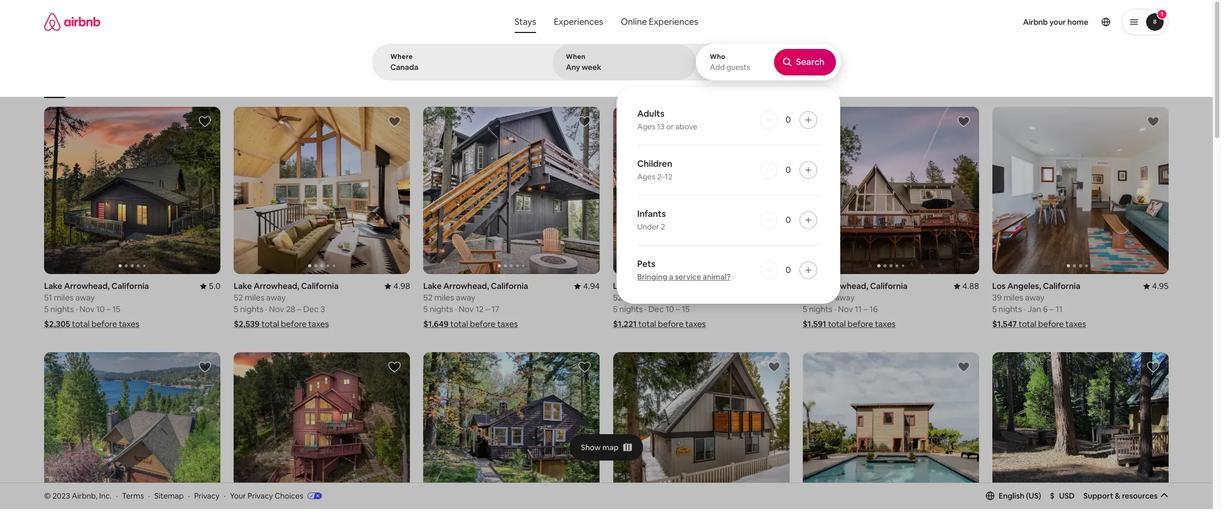 Task type: vqa. For each thing, say whether or not it's contained in the screenshot.


Task type: describe. For each thing, give the bounding box(es) containing it.
13
[[657, 122, 665, 132]]

sitemap
[[154, 491, 184, 501]]

infants under 2
[[637, 208, 666, 232]]

support
[[1083, 491, 1113, 501]]

your privacy choices link
[[230, 491, 322, 502]]

los
[[992, 281, 1006, 292]]

ages for adults
[[637, 122, 655, 132]]

arrowhead, for $1,591
[[823, 281, 868, 292]]

show map button
[[570, 435, 643, 461]]

infants
[[637, 208, 666, 220]]

miles for lake arrowhead, california 52 miles away 5 nights · nov 12 – 17 $1,649 total before taxes
[[434, 293, 454, 303]]

© 2023 airbnb, inc. ·
[[44, 491, 118, 501]]

– for $1,649
[[485, 304, 490, 315]]

away for $1,221
[[645, 293, 665, 303]]

los angeles, california 39 miles away 5 nights · jan 6 – 11 $1,547 total before taxes
[[992, 281, 1086, 330]]

taxes for lake arrowhead, california 52 miles away 5 nights · nov 12 – 17 $1,649 total before taxes
[[497, 319, 518, 330]]

taxes for los angeles, california 39 miles away 5 nights · jan 6 – 11 $1,547 total before taxes
[[1066, 319, 1086, 330]]

your
[[230, 491, 246, 501]]

english
[[999, 491, 1024, 501]]

total for $1,649
[[450, 319, 468, 330]]

tiny
[[801, 82, 814, 90]]

your privacy choices
[[230, 491, 303, 501]]

– for $1,221
[[676, 304, 680, 315]]

jan
[[1028, 304, 1041, 315]]

52 for lake arrowhead, california 52 miles away 5 nights · nov 28 – dec 3 $2,539 total before taxes
[[234, 293, 243, 303]]

5 for lake arrowhead, california 52 miles away 5 nights · nov 28 – dec 3 $2,539 total before taxes
[[234, 304, 238, 315]]

6
[[1043, 304, 1048, 315]]

arrowhead, for $1,649
[[443, 281, 489, 292]]

total for $1,221
[[638, 319, 656, 330]]

nov for nov 10 – 15
[[79, 304, 94, 315]]

before for $1,547
[[1038, 319, 1064, 330]]

treehouses
[[651, 82, 687, 90]]

4.88
[[962, 281, 979, 292]]

bringing
[[637, 272, 667, 282]]

resources
[[1122, 491, 1158, 501]]

experiences inside button
[[554, 16, 603, 28]]

nov for nov 12 – 17
[[459, 304, 474, 315]]

arrowhead, for $2,305
[[64, 281, 110, 292]]

0 for infants
[[786, 214, 791, 226]]

experiences button
[[545, 11, 612, 33]]

2
[[661, 222, 665, 232]]

(us)
[[1026, 491, 1041, 501]]

online experiences
[[621, 16, 698, 28]]

nights for lake arrowhead, california 52 miles away 5 nights · nov 12 – 17 $1,649 total before taxes
[[430, 304, 453, 315]]

0 for children
[[786, 164, 791, 176]]

lake for lake arrowhead, california 51 miles away 5 nights · nov 10 – 15 $2,305 total before taxes
[[44, 281, 62, 292]]

lake arrowhead, california 52 miles away 5 nights · nov 12 – 17 $1,649 total before taxes
[[423, 281, 528, 330]]

your
[[1049, 17, 1066, 27]]

away for 3
[[266, 293, 286, 303]]

lake for lake arrowhead, california 53 miles away 5 nights · nov 11 – 16 $1,591 total before taxes
[[803, 281, 821, 292]]

total for $1,591
[[828, 319, 846, 330]]

$1,547
[[992, 319, 1017, 330]]

– for $1,547
[[1050, 304, 1054, 315]]

above
[[675, 122, 697, 132]]

· inside lake arrowhead, california 52 miles away 5 nights · nov 12 – 17 $1,649 total before taxes
[[455, 304, 457, 315]]

51
[[44, 293, 52, 303]]

airbnb
[[1023, 17, 1048, 27]]

english (us)
[[999, 491, 1041, 501]]

$1,591
[[803, 319, 826, 330]]

5 for lake arrowhead, california 51 miles away 5 nights · nov 10 – 15 $2,305 total before taxes
[[44, 304, 49, 315]]

online
[[621, 16, 647, 28]]

desert
[[758, 82, 779, 90]]

before for $1,649
[[470, 319, 495, 330]]

lake arrowhead, california 52 miles away 5 nights · dec 10 – 15 $1,221 total before taxes
[[613, 281, 718, 330]]

Where field
[[390, 62, 534, 72]]

4.98
[[393, 281, 410, 292]]

miles for lake arrowhead, california 52 miles away 5 nights · nov 28 – dec 3 $2,539 total before taxes
[[245, 293, 264, 303]]

lake for lake arrowhead, california 52 miles away 5 nights · nov 28 – dec 3 $2,539 total before taxes
[[234, 281, 252, 292]]

5 for lake arrowhead, california 52 miles away 5 nights · dec 10 – 15 $1,221 total before taxes
[[613, 304, 618, 315]]

lake arrowhead, california 53 miles away 5 nights · nov 11 – 16 $1,591 total before taxes
[[803, 281, 908, 330]]

or
[[666, 122, 674, 132]]

miles for los angeles, california 39 miles away 5 nights · jan 6 – 11 $1,547 total before taxes
[[1004, 293, 1023, 303]]

$1,649
[[423, 319, 449, 330]]

· inside los angeles, california 39 miles away 5 nights · jan 6 – 11 $1,547 total before taxes
[[1024, 304, 1026, 315]]

away for $1,591
[[835, 293, 855, 303]]

california for lake arrowhead, california 52 miles away 5 nights · nov 28 – dec 3 $2,539 total before taxes
[[301, 281, 339, 292]]

under
[[637, 222, 659, 232]]

california for los angeles, california 39 miles away 5 nights · jan 6 – 11 $1,547 total before taxes
[[1043, 281, 1080, 292]]

terms link
[[122, 491, 144, 501]]

ages for children
[[637, 172, 655, 182]]

when any week
[[566, 52, 601, 72]]

animal?
[[703, 272, 731, 282]]

before for $2,305
[[91, 319, 117, 330]]

arrowhead, for $1,221
[[633, 281, 679, 292]]

airbnb your home
[[1023, 17, 1088, 27]]

adults
[[637, 108, 664, 120]]

· inside lake arrowhead, california 52 miles away 5 nights · nov 28 – dec 3 $2,539 total before taxes
[[265, 304, 267, 315]]

terms · sitemap · privacy ·
[[122, 491, 226, 501]]

privacy link
[[194, 491, 219, 501]]

lake arrowhead, california 52 miles away 5 nights · nov 28 – dec 3 $2,539 total before taxes
[[234, 281, 339, 330]]

5 for los angeles, california 39 miles away 5 nights · jan 6 – 11 $1,547 total before taxes
[[992, 304, 997, 315]]

california for lake arrowhead, california 51 miles away 5 nights · nov 10 – 15 $2,305 total before taxes
[[111, 281, 149, 292]]

&
[[1115, 491, 1120, 501]]

profile element
[[717, 0, 1169, 44]]

10 for nov
[[96, 304, 105, 315]]

home
[[1067, 17, 1088, 27]]

english (us) button
[[985, 491, 1041, 501]]

5.0
[[209, 281, 220, 292]]

4.95 out of 5 average rating image
[[1143, 281, 1169, 292]]

4.95
[[1152, 281, 1169, 292]]

california for lake arrowhead, california 52 miles away 5 nights · dec 10 – 15 $1,221 total before taxes
[[680, 281, 718, 292]]

nights for los angeles, california 39 miles away 5 nights · jan 6 – 11 $1,547 total before taxes
[[999, 304, 1022, 315]]

taxes inside lake arrowhead, california 52 miles away 5 nights · nov 28 – dec 3 $2,539 total before taxes
[[308, 319, 329, 330]]

2 experiences from the left
[[649, 16, 698, 28]]

stays button
[[506, 11, 545, 33]]

nov for nov 11 – 16
[[838, 304, 853, 315]]

before inside lake arrowhead, california 52 miles away 5 nights · nov 28 – dec 3 $2,539 total before taxes
[[281, 319, 307, 330]]

15 for nov
[[112, 304, 120, 315]]

add to wishlist: twin peaks, california image
[[1147, 361, 1160, 374]]

miles for lake arrowhead, california 51 miles away 5 nights · nov 10 – 15 $2,305 total before taxes
[[54, 293, 74, 303]]

california for lake arrowhead, california 52 miles away 5 nights · nov 12 – 17 $1,649 total before taxes
[[491, 281, 528, 292]]

52 for lake arrowhead, california 52 miles away 5 nights · nov 12 – 17 $1,649 total before taxes
[[423, 293, 433, 303]]

pets bringing a service animal?
[[637, 258, 731, 282]]

who
[[710, 52, 726, 61]]

lake for lake arrowhead, california 52 miles away 5 nights · dec 10 – 15 $1,221 total before taxes
[[613, 281, 631, 292]]

online experiences link
[[612, 11, 707, 33]]

privacy inside "link"
[[248, 491, 273, 501]]

12
[[476, 304, 484, 315]]



Task type: locate. For each thing, give the bounding box(es) containing it.
california inside lake arrowhead, california 52 miles away 5 nights · dec 10 – 15 $1,221 total before taxes
[[680, 281, 718, 292]]

1 california from the left
[[111, 281, 149, 292]]

ages
[[637, 122, 655, 132], [637, 172, 655, 182]]

15 inside lake arrowhead, california 51 miles away 5 nights · nov 10 – 15 $2,305 total before taxes
[[112, 304, 120, 315]]

2 miles from the left
[[624, 293, 644, 303]]

nights up the $1,547
[[999, 304, 1022, 315]]

ages down adults
[[637, 122, 655, 132]]

5 5 from the left
[[803, 304, 807, 315]]

nov inside lake arrowhead, california 52 miles away 5 nights · nov 28 – dec 3 $2,539 total before taxes
[[269, 304, 284, 315]]

before down 12
[[470, 319, 495, 330]]

6 total from the left
[[1019, 319, 1036, 330]]

arrowhead, up $1,591
[[823, 281, 868, 292]]

2 taxes from the left
[[685, 319, 706, 330]]

5 down 39
[[992, 304, 997, 315]]

service
[[675, 272, 701, 282]]

15
[[112, 304, 120, 315], [682, 304, 690, 315]]

arrowhead, inside lake arrowhead, california 52 miles away 5 nights · nov 12 – 17 $1,649 total before taxes
[[443, 281, 489, 292]]

when
[[566, 52, 586, 61]]

week
[[582, 62, 601, 72]]

4.94
[[583, 281, 600, 292]]

nights up "$1,221" on the bottom right of the page
[[619, 304, 643, 315]]

1 experiences from the left
[[554, 16, 603, 28]]

4 lake from the left
[[423, 281, 442, 292]]

arrowhead, inside lake arrowhead, california 51 miles away 5 nights · nov 10 – 15 $2,305 total before taxes
[[64, 281, 110, 292]]

before inside lake arrowhead, california 51 miles away 5 nights · nov 10 – 15 $2,305 total before taxes
[[91, 319, 117, 330]]

miles down angeles, on the right bottom
[[1004, 293, 1023, 303]]

4 nov from the left
[[838, 304, 853, 315]]

before inside lake arrowhead, california 53 miles away 5 nights · nov 11 – 16 $1,591 total before taxes
[[848, 319, 873, 330]]

0 for adults
[[786, 114, 791, 126]]

– for $2,305
[[106, 304, 111, 315]]

california inside lake arrowhead, california 52 miles away 5 nights · nov 28 – dec 3 $2,539 total before taxes
[[301, 281, 339, 292]]

nights inside lake arrowhead, california 53 miles away 5 nights · nov 11 – 16 $1,591 total before taxes
[[809, 304, 832, 315]]

before down '28' at the bottom left of the page
[[281, 319, 307, 330]]

0 horizontal spatial 52
[[234, 293, 243, 303]]

4 arrowhead, from the left
[[443, 281, 489, 292]]

nights inside lake arrowhead, california 51 miles away 5 nights · nov 10 – 15 $2,305 total before taxes
[[50, 304, 74, 315]]

4 before from the left
[[470, 319, 495, 330]]

lake up 53 at bottom right
[[803, 281, 821, 292]]

2 ages from the top
[[637, 172, 655, 182]]

taxes inside los angeles, california 39 miles away 5 nights · jan 6 – 11 $1,547 total before taxes
[[1066, 319, 1086, 330]]

total inside lake arrowhead, california 53 miles away 5 nights · nov 11 – 16 $1,591 total before taxes
[[828, 319, 846, 330]]

1
[[1161, 10, 1163, 18]]

dec inside lake arrowhead, california 52 miles away 5 nights · nov 28 – dec 3 $2,539 total before taxes
[[303, 304, 319, 315]]

away inside lake arrowhead, california 52 miles away 5 nights · nov 28 – dec 3 $2,539 total before taxes
[[266, 293, 286, 303]]

4.94 out of 5 average rating image
[[574, 281, 600, 292]]

2 total from the left
[[638, 319, 656, 330]]

6 california from the left
[[1043, 281, 1080, 292]]

· inside lake arrowhead, california 53 miles away 5 nights · nov 11 – 16 $1,591 total before taxes
[[834, 304, 836, 315]]

away inside los angeles, california 39 miles away 5 nights · jan 6 – 11 $1,547 total before taxes
[[1025, 293, 1045, 303]]

2 privacy from the left
[[248, 491, 273, 501]]

5.0 out of 5 average rating image
[[200, 281, 220, 292]]

nights for lake arrowhead, california 52 miles away 5 nights · dec 10 – 15 $1,221 total before taxes
[[619, 304, 643, 315]]

add to wishlist: lake arrowhead, california image for dec 10 – 15
[[767, 115, 781, 128]]

nov inside lake arrowhead, california 51 miles away 5 nights · nov 10 – 15 $2,305 total before taxes
[[79, 304, 94, 315]]

map
[[602, 443, 619, 453]]

nights up $1,591
[[809, 304, 832, 315]]

arrowhead, inside lake arrowhead, california 53 miles away 5 nights · nov 11 – 16 $1,591 total before taxes
[[823, 281, 868, 292]]

nights up $2,305
[[50, 304, 74, 315]]

california inside los angeles, california 39 miles away 5 nights · jan 6 – 11 $1,547 total before taxes
[[1043, 281, 1080, 292]]

miles right 51
[[54, 293, 74, 303]]

1 before from the left
[[91, 319, 117, 330]]

lake inside lake arrowhead, california 52 miles away 5 nights · dec 10 – 15 $1,221 total before taxes
[[613, 281, 631, 292]]

15 inside lake arrowhead, california 52 miles away 5 nights · dec 10 – 15 $1,221 total before taxes
[[682, 304, 690, 315]]

10 inside lake arrowhead, california 51 miles away 5 nights · nov 10 – 15 $2,305 total before taxes
[[96, 304, 105, 315]]

children
[[637, 158, 672, 170]]

experiences right online
[[649, 16, 698, 28]]

terms
[[122, 491, 144, 501]]

lake right 4.98
[[423, 281, 442, 292]]

privacy right your
[[248, 491, 273, 501]]

52 inside lake arrowhead, california 52 miles away 5 nights · nov 12 – 17 $1,649 total before taxes
[[423, 293, 433, 303]]

nov inside lake arrowhead, california 52 miles away 5 nights · nov 12 – 17 $1,649 total before taxes
[[459, 304, 474, 315]]

1 lake from the left
[[44, 281, 62, 292]]

before for $1,221
[[658, 319, 684, 330]]

0 horizontal spatial 15
[[112, 304, 120, 315]]

choices
[[275, 491, 303, 501]]

california for lake arrowhead, california 53 miles away 5 nights · nov 11 – 16 $1,591 total before taxes
[[870, 281, 908, 292]]

total right the $2,539
[[261, 319, 279, 330]]

nights for lake arrowhead, california 51 miles away 5 nights · nov 10 – 15 $2,305 total before taxes
[[50, 304, 74, 315]]

away inside lake arrowhead, california 53 miles away 5 nights · nov 11 – 16 $1,591 total before taxes
[[835, 293, 855, 303]]

5 away from the left
[[835, 293, 855, 303]]

lake right the 5.0
[[234, 281, 252, 292]]

4 total from the left
[[450, 319, 468, 330]]

miles for lake arrowhead, california 52 miles away 5 nights · dec 10 – 15 $1,221 total before taxes
[[624, 293, 644, 303]]

2 15 from the left
[[682, 304, 690, 315]]

add to wishlist: lake arrowhead, california image for nov 28 – dec 3
[[388, 115, 401, 128]]

nights inside lake arrowhead, california 52 miles away 5 nights · dec 10 – 15 $1,221 total before taxes
[[619, 304, 643, 315]]

– inside lake arrowhead, california 52 miles away 5 nights · nov 12 – 17 $1,649 total before taxes
[[485, 304, 490, 315]]

pets
[[637, 258, 655, 270]]

stays tab panel
[[372, 44, 841, 304]]

5 arrowhead, from the left
[[823, 281, 868, 292]]

3 taxes from the left
[[308, 319, 329, 330]]

4 california from the left
[[491, 281, 528, 292]]

group containing countryside
[[44, 55, 980, 98]]

add to wishlist: lake arrowhead, california image
[[198, 115, 212, 128], [388, 115, 401, 128], [767, 115, 781, 128], [578, 361, 591, 374]]

total right $1,591
[[828, 319, 846, 330]]

1 dec from the left
[[648, 304, 664, 315]]

11 inside lake arrowhead, california 53 miles away 5 nights · nov 11 – 16 $1,591 total before taxes
[[855, 304, 862, 315]]

away
[[75, 293, 95, 303], [645, 293, 665, 303], [266, 293, 286, 303], [456, 293, 475, 303], [835, 293, 855, 303], [1025, 293, 1045, 303]]

15 for dec
[[682, 304, 690, 315]]

support & resources
[[1083, 491, 1158, 501]]

before for $1,591
[[848, 319, 873, 330]]

1 taxes from the left
[[119, 319, 139, 330]]

arrowhead, inside lake arrowhead, california 52 miles away 5 nights · dec 10 – 15 $1,221 total before taxes
[[633, 281, 679, 292]]

0 horizontal spatial 10
[[96, 304, 105, 315]]

3 california from the left
[[301, 281, 339, 292]]

taxes
[[119, 319, 139, 330], [685, 319, 706, 330], [308, 319, 329, 330], [497, 319, 518, 330], [875, 319, 895, 330], [1066, 319, 1086, 330]]

nights inside los angeles, california 39 miles away 5 nights · jan 6 – 11 $1,547 total before taxes
[[999, 304, 1022, 315]]

california inside lake arrowhead, california 53 miles away 5 nights · nov 11 – 16 $1,591 total before taxes
[[870, 281, 908, 292]]

total inside los angeles, california 39 miles away 5 nights · jan 6 – 11 $1,547 total before taxes
[[1019, 319, 1036, 330]]

5 inside lake arrowhead, california 53 miles away 5 nights · nov 11 – 16 $1,591 total before taxes
[[803, 304, 807, 315]]

3 arrowhead, from the left
[[254, 281, 299, 292]]

– inside los angeles, california 39 miles away 5 nights · jan 6 – 11 $1,547 total before taxes
[[1050, 304, 1054, 315]]

add
[[710, 62, 725, 72]]

– inside lake arrowhead, california 53 miles away 5 nights · nov 11 – 16 $1,591 total before taxes
[[863, 304, 868, 315]]

any
[[566, 62, 580, 72]]

3 0 from the top
[[786, 214, 791, 226]]

4 miles from the left
[[434, 293, 454, 303]]

52 inside lake arrowhead, california 52 miles away 5 nights · dec 10 – 15 $1,221 total before taxes
[[613, 293, 622, 303]]

privacy left your
[[194, 491, 219, 501]]

5
[[44, 304, 49, 315], [613, 304, 618, 315], [234, 304, 238, 315], [423, 304, 428, 315], [803, 304, 807, 315], [992, 304, 997, 315]]

3
[[320, 304, 325, 315]]

dec inside lake arrowhead, california 52 miles away 5 nights · dec 10 – 15 $1,221 total before taxes
[[648, 304, 664, 315]]

before right $2,305
[[91, 319, 117, 330]]

lake right 4.94
[[613, 281, 631, 292]]

5 california from the left
[[870, 281, 908, 292]]

52 up the $2,539
[[234, 293, 243, 303]]

who add guests
[[710, 52, 750, 72]]

2 dec from the left
[[303, 304, 319, 315]]

28
[[286, 304, 295, 315]]

nov
[[79, 304, 94, 315], [269, 304, 284, 315], [459, 304, 474, 315], [838, 304, 853, 315]]

1 privacy from the left
[[194, 491, 219, 501]]

$2,539
[[234, 319, 260, 330]]

4 – from the left
[[485, 304, 490, 315]]

arrowhead, up 12
[[443, 281, 489, 292]]

1 5 from the left
[[44, 304, 49, 315]]

away inside lake arrowhead, california 52 miles away 5 nights · dec 10 – 15 $1,221 total before taxes
[[645, 293, 665, 303]]

53
[[803, 293, 812, 303]]

display total before taxes switch
[[1139, 70, 1159, 83]]

11 right 6 in the bottom right of the page
[[1056, 304, 1062, 315]]

arrowhead, down pets
[[633, 281, 679, 292]]

– for $1,591
[[863, 304, 868, 315]]

1 11 from the left
[[855, 304, 862, 315]]

a
[[669, 272, 673, 282]]

guests
[[726, 62, 750, 72]]

2 arrowhead, from the left
[[633, 281, 679, 292]]

total right "$1,221" on the bottom right of the page
[[638, 319, 656, 330]]

show map
[[581, 443, 619, 453]]

3 before from the left
[[281, 319, 307, 330]]

1 10 from the left
[[96, 304, 105, 315]]

support & resources button
[[1083, 491, 1169, 501]]

2 nights from the left
[[619, 304, 643, 315]]

miles inside lake arrowhead, california 53 miles away 5 nights · nov 11 – 16 $1,591 total before taxes
[[814, 293, 833, 303]]

children ages 2–12
[[637, 158, 672, 182]]

total inside lake arrowhead, california 52 miles away 5 nights · nov 28 – dec 3 $2,539 total before taxes
[[261, 319, 279, 330]]

miles inside lake arrowhead, california 52 miles away 5 nights · nov 12 – 17 $1,649 total before taxes
[[434, 293, 454, 303]]

5 down 51
[[44, 304, 49, 315]]

ages inside children ages 2–12
[[637, 172, 655, 182]]

39
[[992, 293, 1002, 303]]

3 total from the left
[[261, 319, 279, 330]]

bringing a service animal? button
[[637, 272, 731, 282]]

2 horizontal spatial 52
[[613, 293, 622, 303]]

3 miles from the left
[[245, 293, 264, 303]]

taxes inside lake arrowhead, california 53 miles away 5 nights · nov 11 – 16 $1,591 total before taxes
[[875, 319, 895, 330]]

· inside lake arrowhead, california 52 miles away 5 nights · dec 10 – 15 $1,221 total before taxes
[[645, 304, 647, 315]]

5 up the $2,539
[[234, 304, 238, 315]]

nights up the $2,539
[[240, 304, 264, 315]]

0 horizontal spatial experiences
[[554, 16, 603, 28]]

1 nov from the left
[[79, 304, 94, 315]]

away inside lake arrowhead, california 52 miles away 5 nights · nov 12 – 17 $1,649 total before taxes
[[456, 293, 475, 303]]

· inside lake arrowhead, california 51 miles away 5 nights · nov 10 – 15 $2,305 total before taxes
[[76, 304, 78, 315]]

arrowhead, for 3
[[254, 281, 299, 292]]

countryside
[[595, 82, 633, 90]]

miles right 53 at bottom right
[[814, 293, 833, 303]]

1 horizontal spatial 11
[[1056, 304, 1062, 315]]

4 5 from the left
[[423, 304, 428, 315]]

5 inside lake arrowhead, california 51 miles away 5 nights · nov 10 – 15 $2,305 total before taxes
[[44, 304, 49, 315]]

taxes for lake arrowhead, california 51 miles away 5 nights · nov 10 – 15 $2,305 total before taxes
[[119, 319, 139, 330]]

17
[[491, 304, 499, 315]]

before down 6 in the bottom right of the page
[[1038, 319, 1064, 330]]

5 inside lake arrowhead, california 52 miles away 5 nights · nov 28 – dec 3 $2,539 total before taxes
[[234, 304, 238, 315]]

$2,305
[[44, 319, 70, 330]]

dec down bringing
[[648, 304, 664, 315]]

– inside lake arrowhead, california 52 miles away 5 nights · dec 10 – 15 $1,221 total before taxes
[[676, 304, 680, 315]]

lake arrowhead, california 51 miles away 5 nights · nov 10 – 15 $2,305 total before taxes
[[44, 281, 149, 330]]

arrowhead, up $2,305
[[64, 281, 110, 292]]

miles for lake arrowhead, california 53 miles away 5 nights · nov 11 – 16 $1,591 total before taxes
[[814, 293, 833, 303]]

3 nov from the left
[[459, 304, 474, 315]]

10 inside lake arrowhead, california 52 miles away 5 nights · dec 10 – 15 $1,221 total before taxes
[[666, 304, 674, 315]]

5 miles from the left
[[814, 293, 833, 303]]

1 horizontal spatial experiences
[[649, 16, 698, 28]]

1 ages from the top
[[637, 122, 655, 132]]

6 miles from the left
[[1004, 293, 1023, 303]]

total right $1,649
[[450, 319, 468, 330]]

52 inside lake arrowhead, california 52 miles away 5 nights · nov 28 – dec 3 $2,539 total before taxes
[[234, 293, 243, 303]]

1 horizontal spatial privacy
[[248, 491, 273, 501]]

5 inside lake arrowhead, california 52 miles away 5 nights · nov 12 – 17 $1,649 total before taxes
[[423, 304, 428, 315]]

arrowhead, inside lake arrowhead, california 52 miles away 5 nights · nov 28 – dec 3 $2,539 total before taxes
[[254, 281, 299, 292]]

2 10 from the left
[[666, 304, 674, 315]]

6 nights from the left
[[999, 304, 1022, 315]]

3 – from the left
[[297, 304, 301, 315]]

camping
[[706, 82, 734, 90]]

away for $1,547
[[1025, 293, 1045, 303]]

$ usd
[[1050, 491, 1075, 501]]

2 11 from the left
[[1056, 304, 1062, 315]]

add to wishlist: lake arrowhead, california image
[[578, 115, 591, 128], [957, 115, 970, 128], [198, 361, 212, 374], [767, 361, 781, 374]]

lake inside lake arrowhead, california 53 miles away 5 nights · nov 11 – 16 $1,591 total before taxes
[[803, 281, 821, 292]]

usd
[[1059, 491, 1075, 501]]

52
[[613, 293, 622, 303], [234, 293, 243, 303], [423, 293, 433, 303]]

nov inside lake arrowhead, california 53 miles away 5 nights · nov 11 – 16 $1,591 total before taxes
[[838, 304, 853, 315]]

52 for lake arrowhead, california 52 miles away 5 nights · dec 10 – 15 $1,221 total before taxes
[[613, 293, 622, 303]]

taxes for lake arrowhead, california 53 miles away 5 nights · nov 11 – 16 $1,591 total before taxes
[[875, 319, 895, 330]]

16
[[869, 304, 878, 315]]

miles up the $2,539
[[245, 293, 264, 303]]

11
[[855, 304, 862, 315], [1056, 304, 1062, 315]]

add to wishlist: los angeles, california image
[[957, 361, 970, 374]]

away inside lake arrowhead, california 51 miles away 5 nights · nov 10 – 15 $2,305 total before taxes
[[75, 293, 95, 303]]

52 up $1,649
[[423, 293, 433, 303]]

none search field containing stays
[[372, 0, 841, 304]]

tiny homes
[[801, 82, 837, 90]]

show
[[581, 443, 601, 453]]

6 taxes from the left
[[1066, 319, 1086, 330]]

6 before from the left
[[1038, 319, 1064, 330]]

1 horizontal spatial 10
[[666, 304, 674, 315]]

arrowhead, up '28' at the bottom left of the page
[[254, 281, 299, 292]]

total for $2,305
[[72, 319, 90, 330]]

nov for nov 28 – dec 3
[[269, 304, 284, 315]]

5 – from the left
[[863, 304, 868, 315]]

1 nights from the left
[[50, 304, 74, 315]]

5 nights from the left
[[809, 304, 832, 315]]

4.88 out of 5 average rating image
[[954, 281, 979, 292]]

experiences
[[554, 16, 603, 28], [649, 16, 698, 28]]

airbnb your home link
[[1016, 10, 1095, 34]]

nights
[[50, 304, 74, 315], [619, 304, 643, 315], [240, 304, 264, 315], [430, 304, 453, 315], [809, 304, 832, 315], [999, 304, 1022, 315]]

1 vertical spatial ages
[[637, 172, 655, 182]]

dec
[[648, 304, 664, 315], [303, 304, 319, 315]]

0 horizontal spatial privacy
[[194, 491, 219, 501]]

taxes for lake arrowhead, california 52 miles away 5 nights · dec 10 – 15 $1,221 total before taxes
[[685, 319, 706, 330]]

homes
[[816, 82, 837, 90]]

before down 16
[[848, 319, 873, 330]]

1 total from the left
[[72, 319, 90, 330]]

ages inside adults ages 13 or above
[[637, 122, 655, 132]]

california inside lake arrowhead, california 51 miles away 5 nights · nov 10 – 15 $2,305 total before taxes
[[111, 281, 149, 292]]

–
[[106, 304, 111, 315], [676, 304, 680, 315], [297, 304, 301, 315], [485, 304, 490, 315], [863, 304, 868, 315], [1050, 304, 1054, 315]]

angeles,
[[1007, 281, 1041, 292]]

1 0 from the top
[[786, 114, 791, 126]]

total inside lake arrowhead, california 51 miles away 5 nights · nov 10 – 15 $2,305 total before taxes
[[72, 319, 90, 330]]

total down jan
[[1019, 319, 1036, 330]]

airbnb,
[[72, 491, 98, 501]]

miles inside lake arrowhead, california 51 miles away 5 nights · nov 10 – 15 $2,305 total before taxes
[[54, 293, 74, 303]]

california inside lake arrowhead, california 52 miles away 5 nights · nov 12 – 17 $1,649 total before taxes
[[491, 281, 528, 292]]

nights for lake arrowhead, california 53 miles away 5 nights · nov 11 – 16 $1,591 total before taxes
[[809, 304, 832, 315]]

5 total from the left
[[828, 319, 846, 330]]

1 horizontal spatial 52
[[423, 293, 433, 303]]

– for 3
[[297, 304, 301, 315]]

0 horizontal spatial dec
[[303, 304, 319, 315]]

sitemap link
[[154, 491, 184, 501]]

ages down the children
[[637, 172, 655, 182]]

experiences up the when at the top left of the page
[[554, 16, 603, 28]]

11 inside los angeles, california 39 miles away 5 nights · jan 6 – 11 $1,547 total before taxes
[[1056, 304, 1062, 315]]

$
[[1050, 491, 1055, 501]]

4 0 from the top
[[786, 264, 791, 276]]

before right "$1,221" on the bottom right of the page
[[658, 319, 684, 330]]

3 lake from the left
[[234, 281, 252, 292]]

group
[[44, 55, 980, 98], [44, 107, 220, 274], [234, 107, 410, 274], [423, 107, 600, 274], [613, 107, 789, 274], [803, 107, 979, 274], [992, 107, 1169, 274], [44, 353, 220, 510], [234, 353, 410, 510], [423, 353, 600, 510], [613, 353, 789, 510], [803, 353, 979, 510], [992, 353, 1169, 510]]

total for $1,547
[[1019, 319, 1036, 330]]

2 – from the left
[[676, 304, 680, 315]]

2–12
[[657, 172, 672, 182]]

3 5 from the left
[[234, 304, 238, 315]]

where
[[390, 52, 413, 61]]

$1,221
[[613, 319, 637, 330]]

6 5 from the left
[[992, 304, 997, 315]]

5 lake from the left
[[803, 281, 821, 292]]

taxes inside lake arrowhead, california 51 miles away 5 nights · nov 10 – 15 $2,305 total before taxes
[[119, 319, 139, 330]]

taxes inside lake arrowhead, california 52 miles away 5 nights · nov 12 – 17 $1,649 total before taxes
[[497, 319, 518, 330]]

1 away from the left
[[75, 293, 95, 303]]

lake
[[44, 281, 62, 292], [613, 281, 631, 292], [234, 281, 252, 292], [423, 281, 442, 292], [803, 281, 821, 292]]

52 up "$1,221" on the bottom right of the page
[[613, 293, 622, 303]]

4 away from the left
[[456, 293, 475, 303]]

away for $1,649
[[456, 293, 475, 303]]

– inside lake arrowhead, california 52 miles away 5 nights · nov 28 – dec 3 $2,539 total before taxes
[[297, 304, 301, 315]]

None search field
[[372, 0, 841, 304]]

1 horizontal spatial 15
[[682, 304, 690, 315]]

lake up 51
[[44, 281, 62, 292]]

nights up $1,649
[[430, 304, 453, 315]]

lake inside lake arrowhead, california 52 miles away 5 nights · nov 28 – dec 3 $2,539 total before taxes
[[234, 281, 252, 292]]

6 away from the left
[[1025, 293, 1045, 303]]

1 miles from the left
[[54, 293, 74, 303]]

1 52 from the left
[[613, 293, 622, 303]]

5 up $1,649
[[423, 304, 428, 315]]

1 horizontal spatial dec
[[648, 304, 664, 315]]

10 for dec
[[666, 304, 674, 315]]

5 inside lake arrowhead, california 52 miles away 5 nights · dec 10 – 15 $1,221 total before taxes
[[613, 304, 618, 315]]

2 5 from the left
[[613, 304, 618, 315]]

2 lake from the left
[[613, 281, 631, 292]]

2 california from the left
[[680, 281, 718, 292]]

before inside los angeles, california 39 miles away 5 nights · jan 6 – 11 $1,547 total before taxes
[[1038, 319, 1064, 330]]

4.98 out of 5 average rating image
[[385, 281, 410, 292]]

2 0 from the top
[[786, 164, 791, 176]]

total inside lake arrowhead, california 52 miles away 5 nights · dec 10 – 15 $1,221 total before taxes
[[638, 319, 656, 330]]

taxes inside lake arrowhead, california 52 miles away 5 nights · dec 10 – 15 $1,221 total before taxes
[[685, 319, 706, 330]]

what can we help you find? tab list
[[506, 11, 612, 33]]

2 52 from the left
[[234, 293, 243, 303]]

miles down bringing
[[624, 293, 644, 303]]

4 taxes from the left
[[497, 319, 518, 330]]

miles inside los angeles, california 39 miles away 5 nights · jan 6 – 11 $1,547 total before taxes
[[1004, 293, 1023, 303]]

0 horizontal spatial 11
[[855, 304, 862, 315]]

adults ages 13 or above
[[637, 108, 697, 132]]

2023
[[52, 491, 70, 501]]

5 inside los angeles, california 39 miles away 5 nights · jan 6 – 11 $1,547 total before taxes
[[992, 304, 997, 315]]

3 52 from the left
[[423, 293, 433, 303]]

2 away from the left
[[645, 293, 665, 303]]

5 taxes from the left
[[875, 319, 895, 330]]

5 before from the left
[[848, 319, 873, 330]]

1 arrowhead, from the left
[[64, 281, 110, 292]]

1 15 from the left
[[112, 304, 120, 315]]

before inside lake arrowhead, california 52 miles away 5 nights · nov 12 – 17 $1,649 total before taxes
[[470, 319, 495, 330]]

dec left 3
[[303, 304, 319, 315]]

total right $2,305
[[72, 319, 90, 330]]

2 nov from the left
[[269, 304, 284, 315]]

5 for lake arrowhead, california 52 miles away 5 nights · nov 12 – 17 $1,649 total before taxes
[[423, 304, 428, 315]]

lake inside lake arrowhead, california 52 miles away 5 nights · nov 12 – 17 $1,649 total before taxes
[[423, 281, 442, 292]]

10
[[96, 304, 105, 315], [666, 304, 674, 315]]

nights for lake arrowhead, california 52 miles away 5 nights · nov 28 – dec 3 $2,539 total before taxes
[[240, 304, 264, 315]]

miles up $1,649
[[434, 293, 454, 303]]

inc.
[[99, 491, 111, 501]]

– inside lake arrowhead, california 51 miles away 5 nights · nov 10 – 15 $2,305 total before taxes
[[106, 304, 111, 315]]

miles inside lake arrowhead, california 52 miles away 5 nights · nov 28 – dec 3 $2,539 total before taxes
[[245, 293, 264, 303]]

3 nights from the left
[[240, 304, 264, 315]]

stays
[[515, 16, 536, 28]]

1 – from the left
[[106, 304, 111, 315]]

4 nights from the left
[[430, 304, 453, 315]]

total
[[72, 319, 90, 330], [638, 319, 656, 330], [261, 319, 279, 330], [450, 319, 468, 330], [828, 319, 846, 330], [1019, 319, 1036, 330]]

11 left 16
[[855, 304, 862, 315]]

5 up "$1,221" on the bottom right of the page
[[613, 304, 618, 315]]

miles inside lake arrowhead, california 52 miles away 5 nights · dec 10 – 15 $1,221 total before taxes
[[624, 293, 644, 303]]

0 vertical spatial ages
[[637, 122, 655, 132]]

0 for pets
[[786, 264, 791, 276]]

2 before from the left
[[658, 319, 684, 330]]

add to wishlist: lake arrowhead, california image for nov 10 – 15
[[198, 115, 212, 128]]

0
[[786, 114, 791, 126], [786, 164, 791, 176], [786, 214, 791, 226], [786, 264, 791, 276]]

6 – from the left
[[1050, 304, 1054, 315]]

nights inside lake arrowhead, california 52 miles away 5 nights · nov 12 – 17 $1,649 total before taxes
[[430, 304, 453, 315]]

before inside lake arrowhead, california 52 miles away 5 nights · dec 10 – 15 $1,221 total before taxes
[[658, 319, 684, 330]]

nights inside lake arrowhead, california 52 miles away 5 nights · nov 28 – dec 3 $2,539 total before taxes
[[240, 304, 264, 315]]

lake inside lake arrowhead, california 51 miles away 5 nights · nov 10 – 15 $2,305 total before taxes
[[44, 281, 62, 292]]

away for $2,305
[[75, 293, 95, 303]]

lake for lake arrowhead, california 52 miles away 5 nights · nov 12 – 17 $1,649 total before taxes
[[423, 281, 442, 292]]

5 down 53 at bottom right
[[803, 304, 807, 315]]

california
[[111, 281, 149, 292], [680, 281, 718, 292], [301, 281, 339, 292], [491, 281, 528, 292], [870, 281, 908, 292], [1043, 281, 1080, 292]]

©
[[44, 491, 51, 501]]

5 for lake arrowhead, california 53 miles away 5 nights · nov 11 – 16 $1,591 total before taxes
[[803, 304, 807, 315]]

total inside lake arrowhead, california 52 miles away 5 nights · nov 12 – 17 $1,649 total before taxes
[[450, 319, 468, 330]]

add to wishlist: los angeles, california image
[[1147, 115, 1160, 128]]

3 away from the left
[[266, 293, 286, 303]]

add to wishlist: crestline, california image
[[388, 361, 401, 374]]



